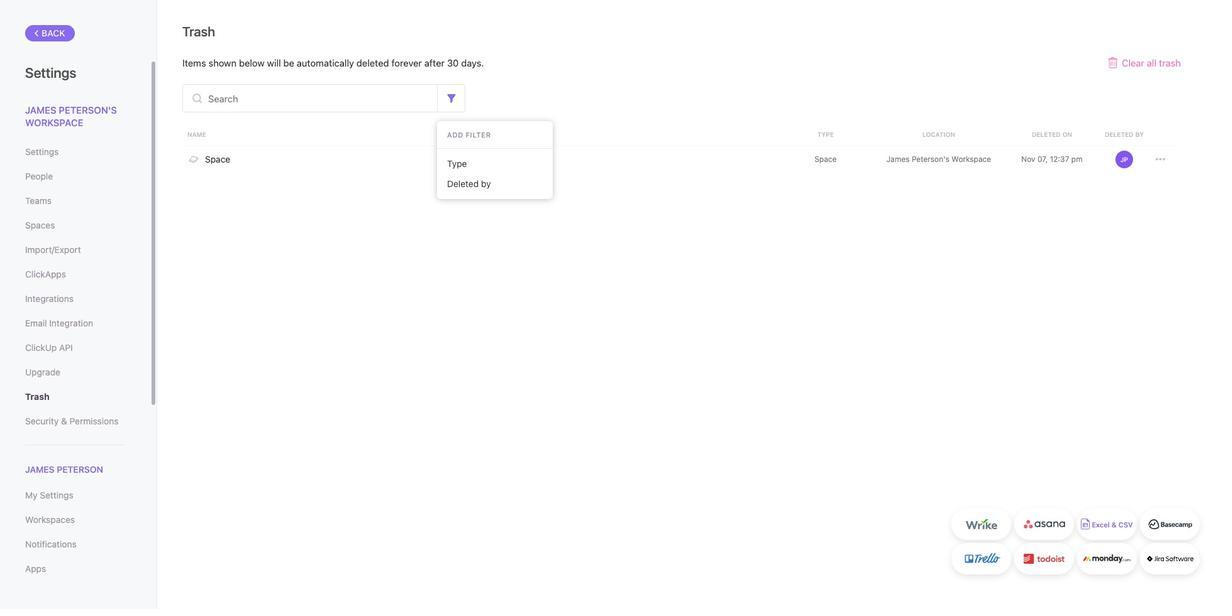 Task type: describe. For each thing, give the bounding box(es) containing it.
people
[[25, 171, 53, 182]]

import/export
[[25, 245, 81, 255]]

email
[[25, 318, 47, 329]]

be
[[283, 57, 294, 69]]

add filter
[[447, 131, 491, 139]]

trash link
[[25, 387, 125, 408]]

apps
[[25, 564, 46, 575]]

security
[[25, 416, 59, 427]]

deleted by button
[[442, 174, 548, 194]]

2 vertical spatial settings
[[40, 491, 73, 501]]

notifications link
[[25, 535, 125, 556]]

type button
[[442, 154, 548, 174]]

excel
[[1092, 522, 1110, 530]]

will
[[267, 57, 281, 69]]

nov
[[1021, 154, 1035, 164]]

below
[[239, 57, 265, 69]]

upgrade link
[[25, 362, 125, 384]]

07,
[[1038, 154, 1048, 164]]

spaces link
[[25, 215, 125, 236]]

settings link
[[25, 141, 125, 163]]

jp
[[1121, 156, 1128, 163]]

teams
[[25, 196, 52, 206]]

1 vertical spatial peterson's
[[912, 154, 949, 164]]

1 horizontal spatial space
[[815, 154, 837, 164]]

integrations link
[[25, 289, 125, 310]]

permissions
[[70, 416, 119, 427]]

1 horizontal spatial type
[[817, 131, 834, 138]]

automatically
[[297, 57, 354, 69]]

apps link
[[25, 559, 125, 580]]

Search text field
[[183, 85, 437, 112]]

items
[[182, 57, 206, 69]]

1 horizontal spatial trash
[[182, 24, 215, 39]]

0 horizontal spatial space
[[205, 154, 230, 164]]

all
[[1147, 57, 1156, 68]]

my settings link
[[25, 486, 125, 507]]

nov 07, 12:37 pm
[[1021, 154, 1083, 164]]

& for security
[[61, 416, 67, 427]]

12:37
[[1050, 154, 1069, 164]]

0 vertical spatial deleted by
[[1105, 131, 1144, 138]]

peterson's inside settings element
[[59, 104, 117, 116]]

clickup api
[[25, 343, 73, 353]]

clickapps link
[[25, 264, 125, 285]]

csv
[[1119, 522, 1133, 530]]

deleted by inside deleted by button
[[447, 179, 491, 189]]

teams link
[[25, 191, 125, 212]]

1 vertical spatial workspace
[[952, 154, 991, 164]]

trash inside settings element
[[25, 392, 49, 402]]

workspaces link
[[25, 510, 125, 531]]



Task type: locate. For each thing, give the bounding box(es) containing it.
0 vertical spatial james peterson's workspace
[[25, 104, 117, 128]]

deleted by up "jp" on the top of the page
[[1105, 131, 1144, 138]]

0 horizontal spatial deleted by
[[447, 179, 491, 189]]

0 horizontal spatial trash
[[25, 392, 49, 402]]

1 horizontal spatial by
[[1135, 131, 1144, 138]]

trash up security
[[25, 392, 49, 402]]

notifications
[[25, 540, 76, 550]]

1 horizontal spatial deleted by
[[1105, 131, 1144, 138]]

workspace down location
[[952, 154, 991, 164]]

deleted down type button at the top left of page
[[447, 179, 479, 189]]

peterson
[[57, 465, 103, 475]]

trash up the items
[[182, 24, 215, 39]]

& for excel
[[1112, 522, 1117, 530]]

1 horizontal spatial peterson's
[[912, 154, 949, 164]]

clear
[[1122, 57, 1144, 68]]

clickapps
[[25, 269, 66, 280]]

0 horizontal spatial peterson's
[[59, 104, 117, 116]]

add
[[447, 131, 463, 139]]

0 horizontal spatial deleted
[[447, 179, 479, 189]]

trash
[[1159, 57, 1181, 68]]

back link
[[25, 25, 75, 42]]

1 vertical spatial trash
[[25, 392, 49, 402]]

clickup
[[25, 343, 57, 353]]

1 vertical spatial by
[[481, 179, 491, 189]]

clickup api link
[[25, 338, 125, 359]]

import/export link
[[25, 240, 125, 261]]

deleted on
[[1032, 131, 1072, 138]]

settings up people
[[25, 147, 59, 157]]

type inside button
[[447, 158, 467, 169]]

deleted by button
[[437, 174, 553, 194]]

0 vertical spatial trash
[[182, 24, 215, 39]]

upgrade
[[25, 367, 60, 378]]

0 vertical spatial workspace
[[25, 117, 83, 128]]

security & permissions
[[25, 416, 119, 427]]

trash
[[182, 24, 215, 39], [25, 392, 49, 402]]

0 vertical spatial settings
[[25, 65, 76, 81]]

2 vertical spatial james
[[25, 465, 54, 475]]

james peterson's workspace inside settings element
[[25, 104, 117, 128]]

0 horizontal spatial by
[[481, 179, 491, 189]]

0 vertical spatial &
[[61, 416, 67, 427]]

my
[[25, 491, 37, 501]]

& inside the "security & permissions" link
[[61, 416, 67, 427]]

after
[[424, 57, 445, 69]]

days.
[[461, 57, 484, 69]]

location
[[922, 131, 955, 138]]

1 vertical spatial &
[[1112, 522, 1117, 530]]

james peterson's workspace
[[25, 104, 117, 128], [887, 154, 991, 164]]

0 horizontal spatial &
[[61, 416, 67, 427]]

deleted inside deleted by button
[[447, 179, 479, 189]]

filter
[[466, 131, 491, 139]]

2 horizontal spatial deleted
[[1105, 131, 1134, 138]]

0 horizontal spatial workspace
[[25, 117, 83, 128]]

deleted up "jp" on the top of the page
[[1105, 131, 1134, 138]]

security & permissions link
[[25, 411, 125, 433]]

& inside excel & csv "link"
[[1112, 522, 1117, 530]]

deleted left on
[[1032, 131, 1061, 138]]

shown
[[209, 57, 236, 69]]

settings element
[[0, 0, 157, 610]]

forever
[[391, 57, 422, 69]]

peterson's down location
[[912, 154, 949, 164]]

deleted by down type button at the top left of page
[[447, 179, 491, 189]]

space
[[205, 154, 230, 164], [815, 154, 837, 164]]

0 horizontal spatial type
[[447, 158, 467, 169]]

peterson's up settings link
[[59, 104, 117, 116]]

1 horizontal spatial workspace
[[952, 154, 991, 164]]

back
[[42, 28, 65, 38]]

integration
[[49, 318, 93, 329]]

1 vertical spatial type
[[447, 158, 467, 169]]

1 vertical spatial james
[[887, 154, 910, 164]]

1 horizontal spatial james peterson's workspace
[[887, 154, 991, 164]]

items shown below will be automatically deleted forever after 30 days.
[[182, 57, 484, 69]]

0 vertical spatial type
[[817, 131, 834, 138]]

james
[[25, 104, 56, 116], [887, 154, 910, 164], [25, 465, 54, 475]]

email integration link
[[25, 313, 125, 335]]

workspace up settings link
[[25, 117, 83, 128]]

pm
[[1071, 154, 1083, 164]]

0 vertical spatial james
[[25, 104, 56, 116]]

settings
[[25, 65, 76, 81], [25, 147, 59, 157], [40, 491, 73, 501]]

james peterson's workspace down location
[[887, 154, 991, 164]]

by inside button
[[481, 179, 491, 189]]

workspaces
[[25, 515, 75, 526]]

by
[[1135, 131, 1144, 138], [481, 179, 491, 189]]

settings down the back link
[[25, 65, 76, 81]]

spaces
[[25, 220, 55, 231]]

1 vertical spatial james peterson's workspace
[[887, 154, 991, 164]]

1 vertical spatial settings
[[25, 147, 59, 157]]

peterson's
[[59, 104, 117, 116], [912, 154, 949, 164]]

& right security
[[61, 416, 67, 427]]

james peterson
[[25, 465, 103, 475]]

email integration
[[25, 318, 93, 329]]

0 horizontal spatial james peterson's workspace
[[25, 104, 117, 128]]

30
[[447, 57, 459, 69]]

api
[[59, 343, 73, 353]]

& left csv
[[1112, 522, 1117, 530]]

type
[[817, 131, 834, 138], [447, 158, 467, 169]]

type button
[[437, 154, 553, 174]]

workspace inside settings element
[[25, 117, 83, 128]]

people link
[[25, 166, 125, 187]]

1 horizontal spatial &
[[1112, 522, 1117, 530]]

deleted
[[356, 57, 389, 69]]

on
[[1062, 131, 1072, 138]]

workspace
[[25, 117, 83, 128], [952, 154, 991, 164]]

0 vertical spatial by
[[1135, 131, 1144, 138]]

1 horizontal spatial deleted
[[1032, 131, 1061, 138]]

my settings
[[25, 491, 73, 501]]

excel & csv link
[[1077, 509, 1137, 541]]

1 vertical spatial deleted by
[[447, 179, 491, 189]]

james peterson's workspace up settings link
[[25, 104, 117, 128]]

settings right "my"
[[40, 491, 73, 501]]

deleted by
[[1105, 131, 1144, 138], [447, 179, 491, 189]]

integrations
[[25, 294, 74, 304]]

0 vertical spatial peterson's
[[59, 104, 117, 116]]

clear all trash
[[1122, 57, 1181, 68]]

deleted
[[1032, 131, 1061, 138], [1105, 131, 1134, 138], [447, 179, 479, 189]]

name
[[187, 131, 206, 138]]

&
[[61, 416, 67, 427], [1112, 522, 1117, 530]]

excel & csv
[[1092, 522, 1133, 530]]



Task type: vqa. For each thing, say whether or not it's contained in the screenshot.
Inaccessible at top
no



